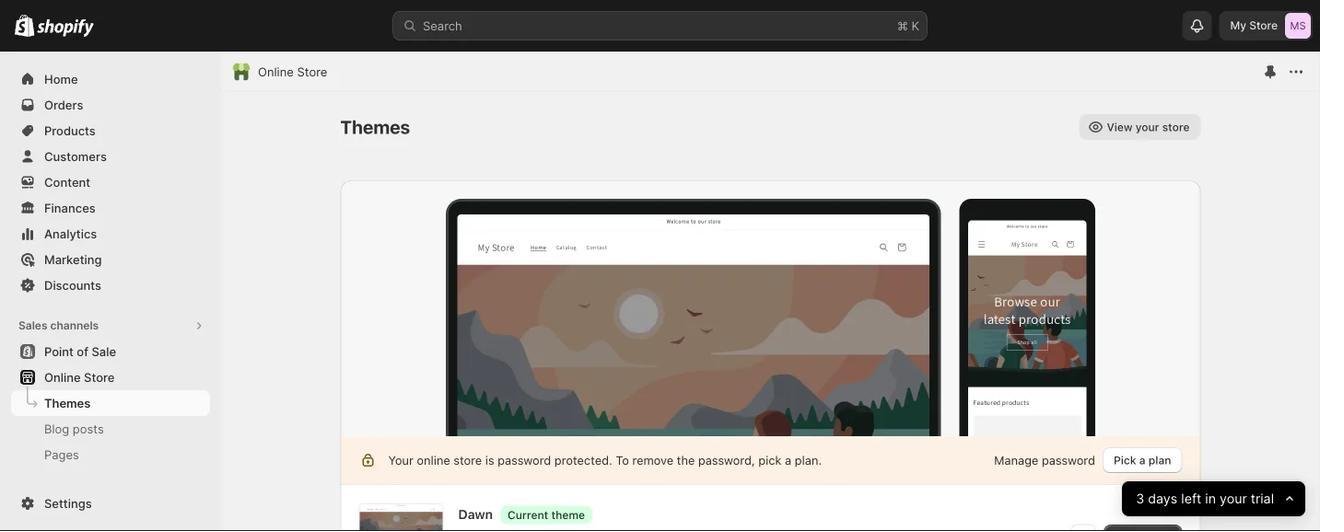 Task type: vqa. For each thing, say whether or not it's contained in the screenshot.
the Content
yes



Task type: locate. For each thing, give the bounding box(es) containing it.
0 horizontal spatial online
[[44, 370, 81, 385]]

in
[[1205, 492, 1216, 507]]

content
[[44, 175, 90, 189]]

online right online store image
[[258, 64, 294, 79]]

⌘
[[897, 18, 908, 33]]

0 horizontal spatial online store
[[44, 370, 115, 385]]

store right my
[[1250, 19, 1278, 32]]

1 vertical spatial online
[[44, 370, 81, 385]]

online store link
[[258, 63, 327, 81], [11, 365, 210, 391]]

products
[[44, 123, 96, 138]]

0 vertical spatial online store link
[[258, 63, 327, 81]]

2 vertical spatial store
[[84, 370, 115, 385]]

preferences link
[[11, 494, 210, 520]]

store down sale
[[84, 370, 115, 385]]

discounts
[[44, 278, 101, 293]]

customers link
[[11, 144, 210, 170]]

store
[[1250, 19, 1278, 32], [297, 64, 327, 79], [84, 370, 115, 385]]

preferences
[[44, 499, 112, 514]]

online
[[258, 64, 294, 79], [44, 370, 81, 385]]

blog posts link
[[11, 416, 210, 442]]

1 horizontal spatial online
[[258, 64, 294, 79]]

channels
[[50, 319, 99, 333]]

marketing
[[44, 252, 102, 267]]

online store link right online store image
[[258, 63, 327, 81]]

online store down the point of sale
[[44, 370, 115, 385]]

0 vertical spatial online
[[258, 64, 294, 79]]

1 horizontal spatial store
[[297, 64, 327, 79]]

store right online store image
[[297, 64, 327, 79]]

home
[[44, 72, 78, 86]]

discounts link
[[11, 273, 210, 299]]

online store
[[258, 64, 327, 79], [44, 370, 115, 385]]

point of sale
[[44, 345, 116, 359]]

finances link
[[11, 195, 210, 221]]

2 horizontal spatial store
[[1250, 19, 1278, 32]]

pages
[[44, 448, 79, 462]]

3 days left in your trial button
[[1122, 482, 1306, 517]]

sales
[[18, 319, 47, 333]]

point of sale button
[[0, 339, 221, 365]]

0 vertical spatial online store
[[258, 64, 327, 79]]

1 horizontal spatial online store
[[258, 64, 327, 79]]

online down point
[[44, 370, 81, 385]]

0 vertical spatial store
[[1250, 19, 1278, 32]]

online store right online store image
[[258, 64, 327, 79]]

themes link
[[11, 391, 210, 416]]

0 horizontal spatial online store link
[[11, 365, 210, 391]]

blog
[[44, 422, 69, 436]]

online store image
[[232, 63, 251, 81]]

online store link down sale
[[11, 365, 210, 391]]

your
[[1220, 492, 1247, 507]]

0 horizontal spatial store
[[84, 370, 115, 385]]



Task type: describe. For each thing, give the bounding box(es) containing it.
1 vertical spatial online store
[[44, 370, 115, 385]]

point of sale link
[[11, 339, 210, 365]]

customers
[[44, 149, 107, 164]]

products link
[[11, 118, 210, 144]]

pages link
[[11, 442, 210, 468]]

home link
[[11, 66, 210, 92]]

my
[[1231, 19, 1247, 32]]

point
[[44, 345, 74, 359]]

1 vertical spatial online store link
[[11, 365, 210, 391]]

shopify image
[[37, 19, 94, 37]]

my store
[[1231, 19, 1278, 32]]

settings
[[44, 497, 92, 511]]

k
[[912, 18, 920, 33]]

trial
[[1251, 492, 1274, 507]]

1 vertical spatial store
[[297, 64, 327, 79]]

themes
[[44, 396, 91, 410]]

posts
[[73, 422, 104, 436]]

my store image
[[1285, 13, 1311, 39]]

blog posts
[[44, 422, 104, 436]]

sales channels
[[18, 319, 99, 333]]

settings link
[[11, 491, 210, 517]]

1 horizontal spatial online store link
[[258, 63, 327, 81]]

marketing link
[[11, 247, 210, 273]]

shopify image
[[15, 14, 34, 37]]

3
[[1136, 492, 1144, 507]]

analytics
[[44, 227, 97, 241]]

⌘ k
[[897, 18, 920, 33]]

orders link
[[11, 92, 210, 118]]

of
[[77, 345, 88, 359]]

finances
[[44, 201, 96, 215]]

sales channels button
[[11, 313, 210, 339]]

left
[[1181, 492, 1202, 507]]

sale
[[92, 345, 116, 359]]

orders
[[44, 98, 83, 112]]

search
[[423, 18, 462, 33]]

3 days left in your trial
[[1136, 492, 1274, 507]]

days
[[1148, 492, 1178, 507]]

analytics link
[[11, 221, 210, 247]]

content link
[[11, 170, 210, 195]]



